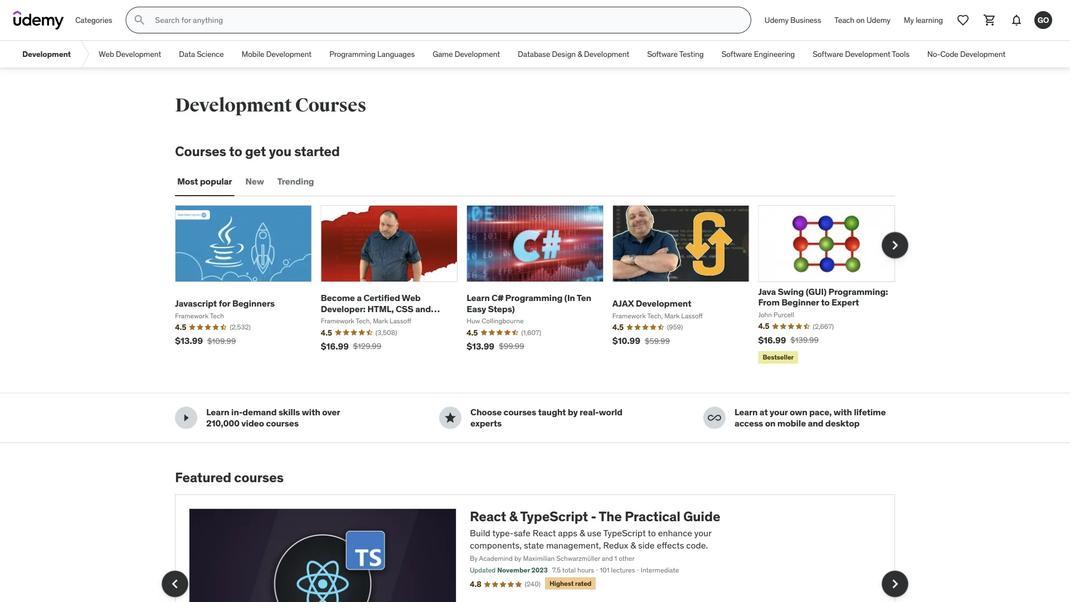 Task type: describe. For each thing, give the bounding box(es) containing it.
experts
[[471, 417, 502, 429]]

updated november 2023
[[470, 566, 548, 575]]

most popular button
[[175, 168, 234, 195]]

0 horizontal spatial react
[[470, 508, 507, 525]]

video
[[242, 417, 264, 429]]

most
[[177, 176, 198, 187]]

certified
[[364, 292, 400, 304]]

categories
[[75, 15, 112, 25]]

programming inside learn c# programming (in ten easy steps)
[[506, 292, 563, 304]]

javascript
[[321, 314, 364, 325]]

data
[[179, 49, 195, 59]]

featured
[[175, 469, 231, 486]]

4.8
[[470, 579, 482, 590]]

no-
[[928, 49, 941, 59]]

teach on udemy
[[835, 15, 891, 25]]

code
[[941, 49, 959, 59]]

game development link
[[424, 41, 509, 67]]

beginner
[[782, 297, 820, 308]]

development right code
[[961, 49, 1006, 59]]

courses for featured courses
[[234, 469, 284, 486]]

software for software engineering
[[722, 49, 753, 59]]

1
[[615, 554, 618, 563]]

engineering
[[754, 49, 795, 59]]

on inside teach on udemy link
[[857, 15, 865, 25]]

lifetime
[[854, 407, 886, 418]]

software engineering link
[[713, 41, 804, 67]]

medium image for learn in-demand skills with over 210,000 video courses
[[180, 411, 193, 425]]

1 vertical spatial react
[[533, 527, 556, 539]]

practical
[[625, 508, 681, 525]]

safe
[[514, 527, 531, 539]]

no-code development
[[928, 49, 1006, 59]]

development down udemy image
[[22, 49, 71, 59]]

testing
[[680, 49, 704, 59]]

design
[[552, 49, 576, 59]]

programming languages
[[330, 49, 415, 59]]

the
[[599, 508, 622, 525]]

web inside become a certified web developer: html, css and javascript
[[402, 292, 421, 304]]

academind
[[479, 554, 513, 563]]

& left side on the right
[[631, 540, 636, 551]]

software for software development tools
[[813, 49, 844, 59]]

by
[[470, 554, 478, 563]]

101 lectures
[[600, 566, 635, 575]]

web inside web development link
[[99, 49, 114, 59]]

world
[[599, 407, 623, 418]]

my learning link
[[898, 7, 950, 33]]

build
[[470, 527, 491, 539]]

new
[[246, 176, 264, 187]]

and inside become a certified web developer: html, css and javascript
[[416, 303, 431, 314]]

-
[[591, 508, 597, 525]]

over
[[322, 407, 340, 418]]

udemy business link
[[758, 7, 828, 33]]

become a certified web developer: html, css and javascript link
[[321, 292, 440, 325]]

go
[[1038, 15, 1050, 25]]

by inside choose courses taught by real-world experts
[[568, 407, 578, 418]]

shopping cart with 0 items image
[[984, 13, 997, 27]]

beginners
[[232, 298, 275, 309]]

my
[[904, 15, 914, 25]]

& right design
[[578, 49, 583, 59]]

november
[[498, 566, 530, 575]]

courses inside learn in-demand skills with over 210,000 video courses
[[266, 417, 299, 429]]

next image
[[887, 236, 905, 254]]

learn at your own pace, with lifetime access on mobile and desktop
[[735, 407, 886, 429]]

submit search image
[[133, 13, 146, 27]]

development right game
[[455, 49, 500, 59]]

1 udemy from the left
[[765, 15, 789, 25]]

choose
[[471, 407, 502, 418]]

swing
[[778, 286, 804, 297]]

101
[[600, 566, 610, 575]]

c#
[[492, 292, 504, 304]]

arrow pointing to subcategory menu links image
[[80, 41, 90, 67]]

html,
[[368, 303, 394, 314]]

development up get
[[175, 94, 292, 117]]

your inside learn at your own pace, with lifetime access on mobile and desktop
[[770, 407, 788, 418]]

development right design
[[584, 49, 630, 59]]

own
[[790, 407, 808, 418]]

taught
[[538, 407, 566, 418]]

notifications image
[[1011, 13, 1024, 27]]

access
[[735, 417, 764, 429]]

learn for learn at your own pace, with lifetime access on mobile and desktop
[[735, 407, 758, 418]]

components,
[[470, 540, 522, 551]]

demand
[[243, 407, 277, 418]]

learn in-demand skills with over 210,000 video courses
[[206, 407, 340, 429]]

hours
[[578, 566, 595, 575]]

development down submit search icon
[[116, 49, 161, 59]]

data science
[[179, 49, 224, 59]]

learn for learn c# programming (in ten easy steps)
[[467, 292, 490, 304]]

featured courses
[[175, 469, 284, 486]]

carousel element containing java swing (gui) programming: from beginner to expert
[[175, 205, 909, 366]]

languages
[[378, 49, 415, 59]]

trending button
[[275, 168, 316, 195]]

development left "tools" at the right of the page
[[846, 49, 891, 59]]

software engineering
[[722, 49, 795, 59]]

maximilian
[[523, 554, 555, 563]]

science
[[197, 49, 224, 59]]

mobile
[[778, 417, 806, 429]]

medium image for learn at your own pace, with lifetime access on mobile and desktop
[[708, 411, 722, 425]]

with inside learn at your own pace, with lifetime access on mobile and desktop
[[834, 407, 853, 418]]

at
[[760, 407, 768, 418]]

database design & development link
[[509, 41, 639, 67]]

learn c# programming (in ten easy steps) link
[[467, 292, 592, 314]]

redux
[[604, 540, 629, 551]]

easy
[[467, 303, 486, 314]]

tools
[[892, 49, 910, 59]]

medium image
[[444, 411, 457, 425]]

type-
[[493, 527, 514, 539]]

courses to get you started
[[175, 143, 340, 159]]

carousel element containing react & typescript - the practical guide
[[162, 495, 909, 602]]



Task type: vqa. For each thing, say whether or not it's contained in the screenshot.
medium icon for Learn at your own pace, with lifetime access on mobile and desktop
yes



Task type: locate. For each thing, give the bounding box(es) containing it.
by
[[568, 407, 578, 418], [515, 554, 522, 563]]

2 medium image from the left
[[708, 411, 722, 425]]

on
[[857, 15, 865, 25], [766, 417, 776, 429]]

0 horizontal spatial to
[[229, 143, 242, 159]]

react
[[470, 508, 507, 525], [533, 527, 556, 539]]

steps)
[[488, 303, 515, 314]]

(240)
[[525, 580, 541, 589]]

0 horizontal spatial udemy
[[765, 15, 789, 25]]

udemy business
[[765, 15, 822, 25]]

(gui)
[[806, 286, 827, 297]]

teach on udemy link
[[828, 7, 898, 33]]

1 horizontal spatial programming
[[506, 292, 563, 304]]

and inside react & typescript - the practical guide build type-safe react apps & use typescript to enhance your components, state management, redux & side effects code. by academind by maximilian schwarzmüller and 1 other
[[602, 554, 613, 563]]

programming left (in
[[506, 292, 563, 304]]

0 horizontal spatial courses
[[175, 143, 226, 159]]

& up safe
[[509, 508, 518, 525]]

teach
[[835, 15, 855, 25]]

courses right video in the left of the page
[[266, 417, 299, 429]]

udemy
[[765, 15, 789, 25], [867, 15, 891, 25]]

learn left "in-"
[[206, 407, 229, 418]]

development inside carousel element
[[636, 298, 692, 309]]

& left use
[[580, 527, 585, 539]]

medium image
[[180, 411, 193, 425], [708, 411, 722, 425]]

medium image left 'access'
[[708, 411, 722, 425]]

1 horizontal spatial software
[[722, 49, 753, 59]]

with
[[302, 407, 320, 418], [834, 407, 853, 418]]

2 vertical spatial and
[[602, 554, 613, 563]]

1 horizontal spatial udemy
[[867, 15, 891, 25]]

web development
[[99, 49, 161, 59]]

udemy image
[[13, 11, 64, 30]]

1 horizontal spatial and
[[602, 554, 613, 563]]

mobile development link
[[233, 41, 321, 67]]

management,
[[546, 540, 601, 551]]

1 vertical spatial programming
[[506, 292, 563, 304]]

your up code.
[[695, 527, 712, 539]]

learn inside learn in-demand skills with over 210,000 video courses
[[206, 407, 229, 418]]

schwarzmüller
[[557, 554, 600, 563]]

courses up most popular
[[175, 143, 226, 159]]

1 horizontal spatial your
[[770, 407, 788, 418]]

programming
[[330, 49, 376, 59], [506, 292, 563, 304]]

lectures
[[611, 566, 635, 575]]

total
[[563, 566, 576, 575]]

javascript
[[175, 298, 217, 309]]

java swing (gui) programming: from beginner to expert link
[[759, 286, 889, 308]]

learn for learn in-demand skills with over 210,000 video courses
[[206, 407, 229, 418]]

1 vertical spatial to
[[822, 297, 830, 308]]

database
[[518, 49, 551, 59]]

carousel element
[[175, 205, 909, 366], [162, 495, 909, 602]]

3 software from the left
[[813, 49, 844, 59]]

and inside learn at your own pace, with lifetime access on mobile and desktop
[[808, 417, 824, 429]]

1 medium image from the left
[[180, 411, 193, 425]]

react up build
[[470, 508, 507, 525]]

0 vertical spatial programming
[[330, 49, 376, 59]]

and left 1
[[602, 554, 613, 563]]

my learning
[[904, 15, 944, 25]]

learn inside learn at your own pace, with lifetime access on mobile and desktop
[[735, 407, 758, 418]]

0 horizontal spatial with
[[302, 407, 320, 418]]

2023
[[532, 566, 548, 575]]

go link
[[1031, 7, 1057, 33]]

web right arrow pointing to subcategory menu links "image"
[[99, 49, 114, 59]]

1 vertical spatial typescript
[[604, 527, 646, 539]]

for
[[219, 298, 231, 309]]

to left expert
[[822, 297, 830, 308]]

development right mobile
[[266, 49, 312, 59]]

development right ajax on the right
[[636, 298, 692, 309]]

1 horizontal spatial courses
[[295, 94, 367, 117]]

courses for choose courses taught by real-world experts
[[504, 407, 537, 418]]

0 horizontal spatial typescript
[[520, 508, 588, 525]]

software left testing
[[648, 49, 678, 59]]

to inside java swing (gui) programming: from beginner to expert
[[822, 297, 830, 308]]

0 vertical spatial to
[[229, 143, 242, 159]]

courses down video in the left of the page
[[234, 469, 284, 486]]

with left the over on the left
[[302, 407, 320, 418]]

guide
[[684, 508, 721, 525]]

1 vertical spatial by
[[515, 554, 522, 563]]

1 horizontal spatial react
[[533, 527, 556, 539]]

no-code development link
[[919, 41, 1015, 67]]

learn left at
[[735, 407, 758, 418]]

udemy left business
[[765, 15, 789, 25]]

2 vertical spatial to
[[648, 527, 656, 539]]

on right teach at the right
[[857, 15, 865, 25]]

react & typescript - the practical guide build type-safe react apps & use typescript to enhance your components, state management, redux & side effects code. by academind by maximilian schwarzmüller and 1 other
[[470, 508, 721, 563]]

1 vertical spatial on
[[766, 417, 776, 429]]

software down teach at the right
[[813, 49, 844, 59]]

effects
[[657, 540, 685, 551]]

2 with from the left
[[834, 407, 853, 418]]

2 horizontal spatial learn
[[735, 407, 758, 418]]

1 horizontal spatial medium image
[[708, 411, 722, 425]]

2 udemy from the left
[[867, 15, 891, 25]]

code.
[[687, 540, 708, 551]]

trending
[[278, 176, 314, 187]]

mobile
[[242, 49, 265, 59]]

2 horizontal spatial software
[[813, 49, 844, 59]]

courses up "started"
[[295, 94, 367, 117]]

2 horizontal spatial and
[[808, 417, 824, 429]]

1 horizontal spatial web
[[402, 292, 421, 304]]

Search for anything text field
[[153, 11, 738, 30]]

and right css
[[416, 303, 431, 314]]

0 vertical spatial typescript
[[520, 508, 588, 525]]

programming languages link
[[321, 41, 424, 67]]

2 software from the left
[[722, 49, 753, 59]]

0 vertical spatial courses
[[295, 94, 367, 117]]

a
[[357, 292, 362, 304]]

programming left languages
[[330, 49, 376, 59]]

by left real-
[[568, 407, 578, 418]]

software for software testing
[[648, 49, 678, 59]]

developer:
[[321, 303, 366, 314]]

software testing
[[648, 49, 704, 59]]

other
[[619, 554, 635, 563]]

1 horizontal spatial to
[[648, 527, 656, 539]]

0 vertical spatial react
[[470, 508, 507, 525]]

your right at
[[770, 407, 788, 418]]

expert
[[832, 297, 860, 308]]

state
[[524, 540, 544, 551]]

software left engineering
[[722, 49, 753, 59]]

previous image
[[166, 575, 184, 593]]

1 horizontal spatial with
[[834, 407, 853, 418]]

learn inside learn c# programming (in ten easy steps)
[[467, 292, 490, 304]]

0 vertical spatial and
[[416, 303, 431, 314]]

your inside react & typescript - the practical guide build type-safe react apps & use typescript to enhance your components, state management, redux & side effects code. by academind by maximilian schwarzmüller and 1 other
[[695, 527, 712, 539]]

java swing (gui) programming: from beginner to expert
[[759, 286, 889, 308]]

0 horizontal spatial your
[[695, 527, 712, 539]]

courses left taught
[[504, 407, 537, 418]]

rated
[[575, 579, 592, 588]]

software
[[648, 49, 678, 59], [722, 49, 753, 59], [813, 49, 844, 59]]

udemy left my
[[867, 15, 891, 25]]

highest rated
[[550, 579, 592, 588]]

software testing link
[[639, 41, 713, 67]]

0 vertical spatial by
[[568, 407, 578, 418]]

typescript up redux
[[604, 527, 646, 539]]

and right own
[[808, 417, 824, 429]]

to left get
[[229, 143, 242, 159]]

medium image left 210,000
[[180, 411, 193, 425]]

0 horizontal spatial software
[[648, 49, 678, 59]]

0 horizontal spatial on
[[766, 417, 776, 429]]

1 vertical spatial web
[[402, 292, 421, 304]]

on left mobile
[[766, 417, 776, 429]]

0 vertical spatial your
[[770, 407, 788, 418]]

0 horizontal spatial programming
[[330, 49, 376, 59]]

7.5
[[552, 566, 561, 575]]

0 horizontal spatial by
[[515, 554, 522, 563]]

1 vertical spatial your
[[695, 527, 712, 539]]

1 horizontal spatial by
[[568, 407, 578, 418]]

0 horizontal spatial web
[[99, 49, 114, 59]]

with right pace,
[[834, 407, 853, 418]]

web right certified
[[402, 292, 421, 304]]

1 horizontal spatial typescript
[[604, 527, 646, 539]]

intermediate
[[641, 566, 679, 575]]

web
[[99, 49, 114, 59], [402, 292, 421, 304]]

real-
[[580, 407, 599, 418]]

0 vertical spatial web
[[99, 49, 114, 59]]

1 with from the left
[[302, 407, 320, 418]]

by inside react & typescript - the practical guide build type-safe react apps & use typescript to enhance your components, state management, redux & side effects code. by academind by maximilian schwarzmüller and 1 other
[[515, 554, 522, 563]]

courses inside choose courses taught by real-world experts
[[504, 407, 537, 418]]

apps
[[558, 527, 578, 539]]

0 vertical spatial on
[[857, 15, 865, 25]]

0 horizontal spatial learn
[[206, 407, 229, 418]]

learn left c#
[[467, 292, 490, 304]]

become a certified web developer: html, css and javascript
[[321, 292, 431, 325]]

1 software from the left
[[648, 49, 678, 59]]

desktop
[[826, 417, 860, 429]]

1 horizontal spatial learn
[[467, 292, 490, 304]]

to inside react & typescript - the practical guide build type-safe react apps & use typescript to enhance your components, state management, redux & side effects code. by academind by maximilian schwarzmüller and 1 other
[[648, 527, 656, 539]]

pace,
[[810, 407, 832, 418]]

by up november
[[515, 554, 522, 563]]

development
[[22, 49, 71, 59], [116, 49, 161, 59], [266, 49, 312, 59], [455, 49, 500, 59], [584, 49, 630, 59], [846, 49, 891, 59], [961, 49, 1006, 59], [175, 94, 292, 117], [636, 298, 692, 309]]

on inside learn at your own pace, with lifetime access on mobile and desktop
[[766, 417, 776, 429]]

0 horizontal spatial and
[[416, 303, 431, 314]]

css
[[396, 303, 414, 314]]

courses
[[504, 407, 537, 418], [266, 417, 299, 429], [234, 469, 284, 486]]

1 vertical spatial courses
[[175, 143, 226, 159]]

highest
[[550, 579, 574, 588]]

development courses
[[175, 94, 367, 117]]

0 vertical spatial carousel element
[[175, 205, 909, 366]]

1 vertical spatial carousel element
[[162, 495, 909, 602]]

0 horizontal spatial medium image
[[180, 411, 193, 425]]

game
[[433, 49, 453, 59]]

to up side on the right
[[648, 527, 656, 539]]

web development link
[[90, 41, 170, 67]]

to
[[229, 143, 242, 159], [822, 297, 830, 308], [648, 527, 656, 539]]

(in
[[565, 292, 575, 304]]

become
[[321, 292, 355, 304]]

javascript for beginners link
[[175, 298, 275, 309]]

with inside learn in-demand skills with over 210,000 video courses
[[302, 407, 320, 418]]

data science link
[[170, 41, 233, 67]]

2 horizontal spatial to
[[822, 297, 830, 308]]

ajax development
[[613, 298, 692, 309]]

learn
[[467, 292, 490, 304], [206, 407, 229, 418], [735, 407, 758, 418]]

started
[[294, 143, 340, 159]]

react up state
[[533, 527, 556, 539]]

software development tools
[[813, 49, 910, 59]]

typescript up apps
[[520, 508, 588, 525]]

skills
[[279, 407, 300, 418]]

next image
[[887, 575, 905, 593]]

wishlist image
[[957, 13, 970, 27]]

1 horizontal spatial on
[[857, 15, 865, 25]]

new button
[[243, 168, 266, 195]]

1 vertical spatial and
[[808, 417, 824, 429]]

210,000
[[206, 417, 240, 429]]



